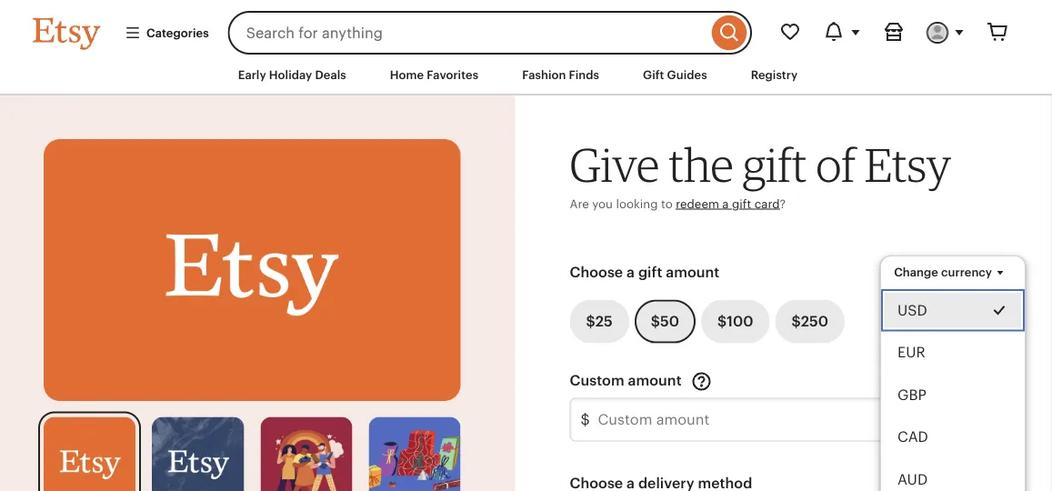 Task type: vqa. For each thing, say whether or not it's contained in the screenshot.
the leftmost character
no



Task type: describe. For each thing, give the bounding box(es) containing it.
early holiday deals
[[238, 68, 346, 81]]

give the gift of etsy are you looking to redeem a gift card ?
[[570, 137, 952, 211]]

change currency
[[894, 265, 992, 279]]

of
[[817, 137, 856, 193]]

home
[[390, 68, 424, 81]]

fashion
[[522, 68, 566, 81]]

gift for amount
[[639, 264, 663, 280]]

illustration of three etsy sellers standing in front of a rainbow on a dark red background image
[[260, 417, 352, 491]]

home favorites
[[390, 68, 479, 81]]

fashion finds
[[522, 68, 600, 81]]

cad
[[898, 429, 929, 445]]

cad button
[[882, 416, 1025, 458]]

usd
[[898, 302, 928, 319]]

gift for of
[[743, 137, 807, 193]]

gbp button
[[882, 374, 1025, 416]]

custom
[[570, 372, 625, 389]]

menu bar containing early holiday deals
[[0, 55, 1053, 96]]

change currency button
[[881, 256, 1023, 289]]

early
[[238, 68, 266, 81]]

1 vertical spatial amount
[[628, 372, 682, 389]]

$100
[[718, 313, 754, 330]]

choose a gift amount
[[570, 264, 720, 280]]

none search field inside categories banner
[[228, 11, 752, 55]]

1 etsy logo on an orange background image from the top
[[44, 139, 461, 401]]

give
[[570, 137, 660, 193]]

looking
[[616, 197, 658, 211]]

eur
[[898, 345, 926, 361]]

are
[[570, 197, 589, 211]]

$50
[[651, 313, 679, 330]]

categories
[[146, 26, 209, 39]]

guides
[[667, 68, 707, 81]]

holiday
[[269, 68, 312, 81]]



Task type: locate. For each thing, give the bounding box(es) containing it.
early holiday deals link
[[224, 58, 360, 91]]

0 vertical spatial amount
[[666, 264, 720, 280]]

$250
[[792, 313, 829, 330]]

redeem
[[676, 197, 720, 211]]

gift
[[743, 137, 807, 193], [732, 197, 752, 211], [639, 264, 663, 280]]

card
[[755, 197, 780, 211]]

1 vertical spatial gift
[[732, 197, 752, 211]]

to
[[661, 197, 673, 211]]

you
[[592, 197, 613, 211]]

categories button
[[111, 16, 223, 49]]

menu
[[881, 256, 1026, 491]]

currency
[[942, 265, 992, 279]]

1 vertical spatial a
[[627, 264, 635, 280]]

fashion finds link
[[509, 58, 613, 91]]

a right choose
[[627, 264, 635, 280]]

etsy logo on a dark blue background image
[[152, 417, 244, 491]]

change
[[894, 265, 939, 279]]

gift
[[643, 68, 665, 81]]

the
[[669, 137, 734, 193]]

2 vertical spatial gift
[[639, 264, 663, 280]]

categories banner
[[0, 0, 1053, 55]]

0 vertical spatial gift
[[743, 137, 807, 193]]

redeem a gift card link
[[676, 197, 780, 211]]

usd button
[[882, 290, 1025, 332]]

deals
[[315, 68, 346, 81]]

etsy logo on an orange background image
[[44, 139, 461, 401], [44, 417, 136, 491]]

$25
[[586, 313, 613, 330]]

menu containing usd
[[881, 256, 1026, 491]]

a inside 'give the gift of etsy are you looking to redeem a gift card ?'
[[723, 197, 729, 211]]

favorites
[[427, 68, 479, 81]]

home favorites link
[[376, 58, 492, 91]]

gbp
[[898, 387, 927, 403]]

0 vertical spatial a
[[723, 197, 729, 211]]

gift left the card
[[732, 197, 752, 211]]

gift guides
[[643, 68, 707, 81]]

a
[[723, 197, 729, 211], [627, 264, 635, 280]]

choose
[[570, 264, 623, 280]]

menu bar
[[0, 55, 1053, 96]]

aud
[[898, 471, 928, 488]]

Custom amount number field
[[570, 398, 1009, 442]]

registry link
[[737, 58, 812, 91]]

gift up the card
[[743, 137, 807, 193]]

None search field
[[228, 11, 752, 55]]

eur button
[[882, 332, 1025, 374]]

a right redeem
[[723, 197, 729, 211]]

registry
[[751, 68, 798, 81]]

gift guides link
[[630, 58, 721, 91]]

etsy
[[865, 137, 952, 193]]

custom amount
[[570, 372, 685, 389]]

amount
[[666, 264, 720, 280], [628, 372, 682, 389]]

0 vertical spatial etsy logo on an orange background image
[[44, 139, 461, 401]]

1 horizontal spatial a
[[723, 197, 729, 211]]

aud button
[[882, 458, 1025, 491]]

amount right the custom at the right
[[628, 372, 682, 389]]

illustration of presents wrapped with wrapping paper and ribbons on a blue background image
[[369, 417, 461, 491]]

2 etsy logo on an orange background image from the top
[[44, 417, 136, 491]]

?
[[780, 197, 786, 211]]

amount up $50 at the right of the page
[[666, 264, 720, 280]]

finds
[[569, 68, 600, 81]]

Search for anything text field
[[228, 11, 708, 55]]

gift up $50 at the right of the page
[[639, 264, 663, 280]]

1 vertical spatial etsy logo on an orange background image
[[44, 417, 136, 491]]

0 horizontal spatial a
[[627, 264, 635, 280]]



